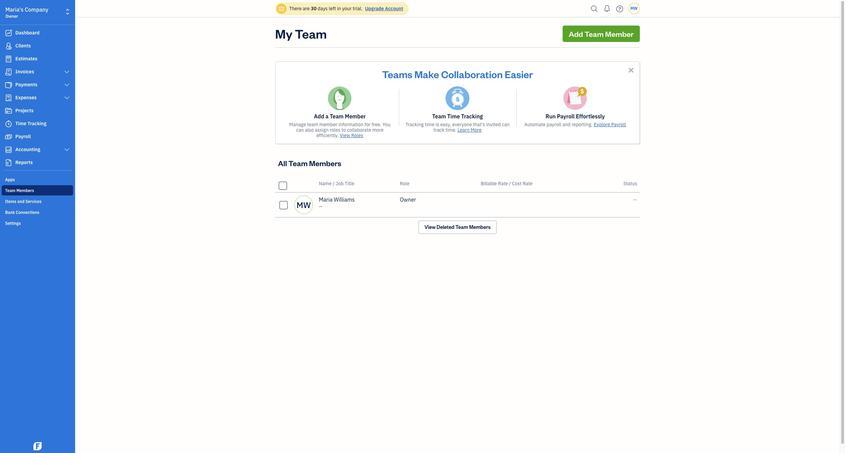 Task type: describe. For each thing, give the bounding box(es) containing it.
maria's company owner
[[5, 6, 48, 19]]

can for team time tracking
[[502, 122, 510, 128]]

view roles
[[340, 133, 363, 139]]

roles
[[351, 133, 363, 139]]

1 vertical spatial payroll
[[611, 122, 626, 128]]

2 / from the left
[[509, 181, 511, 187]]

make
[[415, 68, 439, 81]]

team down 30
[[295, 26, 327, 42]]

bank connections
[[5, 210, 39, 215]]

members inside main element
[[16, 188, 34, 193]]

1 horizontal spatial —
[[633, 196, 637, 203]]

cost
[[512, 181, 522, 187]]

deleted
[[437, 224, 455, 231]]

upgrade
[[365, 5, 384, 12]]

invoices link
[[2, 66, 73, 78]]

payments link
[[2, 79, 73, 91]]

track
[[434, 127, 445, 133]]

time
[[425, 122, 435, 128]]

everyone
[[452, 122, 472, 128]]

learn more
[[458, 127, 482, 133]]

team right a
[[330, 113, 344, 120]]

can for add a team member
[[296, 127, 304, 133]]

and inside main element
[[17, 199, 24, 204]]

add team member button
[[563, 26, 640, 42]]

manage team member information for free. you can also assign roles to collaborate more efficiently.
[[289, 122, 391, 139]]

roles
[[330, 127, 340, 133]]

there
[[289, 5, 302, 12]]

freshbooks image
[[32, 443, 43, 451]]

team right all
[[289, 158, 308, 168]]

account
[[385, 5, 403, 12]]

teams make collaboration easier
[[382, 68, 533, 81]]

name
[[319, 181, 332, 187]]

more
[[471, 127, 482, 133]]

member inside button
[[605, 29, 634, 39]]

settings link
[[2, 218, 73, 228]]

project image
[[4, 108, 13, 114]]

estimates link
[[2, 53, 73, 65]]

2 rate from the left
[[523, 181, 533, 187]]

connections
[[16, 210, 39, 215]]

team time tracking image
[[446, 86, 470, 110]]

williams
[[334, 196, 355, 203]]

1 rate from the left
[[498, 181, 508, 187]]

collaboration
[[441, 68, 503, 81]]

learn
[[458, 127, 470, 133]]

payments
[[15, 82, 37, 88]]

settings
[[5, 221, 21, 226]]

my team
[[275, 26, 327, 42]]

role
[[400, 181, 410, 187]]

mw button
[[628, 3, 640, 14]]

tracking inside tracking time is easy, everyone that's invited can track time.
[[406, 122, 424, 128]]

items and services link
[[2, 196, 73, 207]]

trial.
[[353, 5, 363, 12]]

member
[[319, 122, 338, 128]]

assign
[[315, 127, 329, 133]]

apps
[[5, 177, 15, 182]]

run payroll effortlessly image
[[563, 86, 587, 110]]

title
[[345, 181, 354, 187]]

estimate image
[[4, 56, 13, 63]]

accounting
[[15, 147, 40, 153]]

invoices
[[15, 69, 34, 75]]

estimates
[[15, 56, 37, 62]]

automate
[[525, 122, 546, 128]]

chevron large down image for invoices
[[64, 69, 70, 75]]

dashboard image
[[4, 30, 13, 37]]

0 vertical spatial members
[[309, 158, 341, 168]]

easier
[[505, 68, 533, 81]]

tracking inside main element
[[28, 121, 46, 127]]

maria
[[319, 196, 333, 203]]

add for add a team member
[[314, 113, 324, 120]]

left
[[329, 5, 336, 12]]

billable rate / cost rate
[[481, 181, 533, 187]]

your
[[342, 5, 352, 12]]

payment image
[[4, 82, 13, 88]]

view deleted team members
[[425, 224, 491, 231]]

0 horizontal spatial member
[[345, 113, 366, 120]]

2 horizontal spatial tracking
[[461, 113, 483, 120]]

clients link
[[2, 40, 73, 52]]

that's
[[473, 122, 485, 128]]

team right deleted
[[456, 224, 468, 231]]

reports link
[[2, 157, 73, 169]]

billable
[[481, 181, 497, 187]]

to
[[342, 127, 346, 133]]

30
[[311, 5, 317, 12]]

collaborate
[[347, 127, 371, 133]]

invoice image
[[4, 69, 13, 75]]

apps link
[[2, 175, 73, 185]]

team members
[[5, 188, 34, 193]]

chevron large down image
[[64, 82, 70, 88]]

items and services
[[5, 199, 42, 204]]

payroll inside main element
[[15, 134, 31, 140]]



Task type: locate. For each thing, give the bounding box(es) containing it.
add inside button
[[569, 29, 583, 39]]

crown image
[[278, 5, 285, 12]]

1 vertical spatial —
[[319, 204, 323, 210]]

you
[[383, 122, 391, 128]]

and right items on the top of page
[[17, 199, 24, 204]]

— inside maria williams —
[[319, 204, 323, 210]]

chevron large down image down chevron large down image
[[64, 95, 70, 101]]

add a team member image
[[328, 86, 352, 110]]

team members link
[[2, 185, 73, 196]]

owner down 'role'
[[400, 196, 416, 203]]

1 horizontal spatial time
[[447, 113, 460, 120]]

3 chevron large down image from the top
[[64, 147, 70, 153]]

bank connections link
[[2, 207, 73, 218]]

can inside tracking time is easy, everyone that's invited can track time.
[[502, 122, 510, 128]]

chevron large down image inside expenses link
[[64, 95, 70, 101]]

services
[[25, 199, 42, 204]]

0 vertical spatial time
[[447, 113, 460, 120]]

company
[[25, 6, 48, 13]]

expenses link
[[2, 92, 73, 104]]

1 horizontal spatial rate
[[523, 181, 533, 187]]

0 vertical spatial owner
[[5, 14, 18, 19]]

0 horizontal spatial rate
[[498, 181, 508, 187]]

can left also
[[296, 127, 304, 133]]

owner down maria's
[[5, 14, 18, 19]]

1 horizontal spatial and
[[563, 122, 571, 128]]

0 horizontal spatial —
[[319, 204, 323, 210]]

1 horizontal spatial members
[[309, 158, 341, 168]]

view for view deleted team members
[[425, 224, 436, 231]]

team inside main element
[[5, 188, 15, 193]]

0 horizontal spatial owner
[[5, 14, 18, 19]]

chevron large down image down payroll link
[[64, 147, 70, 153]]

1 horizontal spatial mw
[[631, 6, 638, 11]]

status
[[624, 181, 637, 187]]

1 horizontal spatial can
[[502, 122, 510, 128]]

mw
[[631, 6, 638, 11], [297, 200, 311, 211]]

team
[[295, 26, 327, 42], [585, 29, 604, 39], [330, 113, 344, 120], [432, 113, 446, 120], [289, 158, 308, 168], [5, 188, 15, 193], [456, 224, 468, 231]]

0 vertical spatial and
[[563, 122, 571, 128]]

team
[[307, 122, 318, 128]]

chevron large down image inside the accounting "link"
[[64, 147, 70, 153]]

also
[[305, 127, 314, 133]]

chevron large down image for accounting
[[64, 147, 70, 153]]

payroll
[[547, 122, 562, 128]]

report image
[[4, 160, 13, 166]]

tracking
[[461, 113, 483, 120], [28, 121, 46, 127], [406, 122, 424, 128]]

in
[[337, 5, 341, 12]]

mw left maria
[[297, 200, 311, 211]]

team time tracking
[[432, 113, 483, 120]]

all
[[278, 158, 287, 168]]

2 horizontal spatial members
[[469, 224, 491, 231]]

1 horizontal spatial /
[[509, 181, 511, 187]]

—
[[633, 196, 637, 203], [319, 204, 323, 210]]

0 vertical spatial payroll
[[557, 113, 575, 120]]

team down search icon
[[585, 29, 604, 39]]

time tracking link
[[2, 118, 73, 130]]

maria's
[[5, 6, 23, 13]]

clients
[[15, 43, 31, 49]]

chart image
[[4, 147, 13, 153]]

is
[[436, 122, 439, 128]]

team down apps
[[5, 188, 15, 193]]

manage
[[289, 122, 306, 128]]

payroll right "explore" at the top of page
[[611, 122, 626, 128]]

0 horizontal spatial view
[[340, 133, 350, 139]]

view left deleted
[[425, 224, 436, 231]]

owner inside the maria's company owner
[[5, 14, 18, 19]]

0 vertical spatial mw
[[631, 6, 638, 11]]

main element
[[0, 0, 92, 454]]

close image
[[627, 66, 635, 74]]

bank
[[5, 210, 15, 215]]

1 horizontal spatial owner
[[400, 196, 416, 203]]

team up is
[[432, 113, 446, 120]]

items
[[5, 199, 16, 204]]

0 horizontal spatial time
[[15, 121, 26, 127]]

a
[[326, 113, 329, 120]]

mw right the "go to help" image
[[631, 6, 638, 11]]

time inside main element
[[15, 121, 26, 127]]

1 vertical spatial owner
[[400, 196, 416, 203]]

view for view roles
[[340, 133, 350, 139]]

and inside the run payroll effortlessly automate payroll and reporting. explore payroll
[[563, 122, 571, 128]]

timer image
[[4, 121, 13, 127]]

for
[[365, 122, 371, 128]]

0 horizontal spatial can
[[296, 127, 304, 133]]

money image
[[4, 134, 13, 140]]

time up "easy,"
[[447, 113, 460, 120]]

— down maria
[[319, 204, 323, 210]]

easy,
[[440, 122, 451, 128]]

0 vertical spatial member
[[605, 29, 634, 39]]

maria williams —
[[319, 196, 355, 210]]

owner
[[5, 14, 18, 19], [400, 196, 416, 203]]

run payroll effortlessly automate payroll and reporting. explore payroll
[[525, 113, 626, 128]]

1 horizontal spatial view
[[425, 224, 436, 231]]

chevron large down image
[[64, 69, 70, 75], [64, 95, 70, 101], [64, 147, 70, 153]]

2 vertical spatial members
[[469, 224, 491, 231]]

1 vertical spatial chevron large down image
[[64, 95, 70, 101]]

name / job title
[[319, 181, 354, 187]]

member
[[605, 29, 634, 39], [345, 113, 366, 120]]

dashboard link
[[2, 27, 73, 39]]

1 horizontal spatial add
[[569, 29, 583, 39]]

expense image
[[4, 95, 13, 101]]

time right timer image
[[15, 121, 26, 127]]

add
[[569, 29, 583, 39], [314, 113, 324, 120]]

view left roles
[[340, 133, 350, 139]]

view deleted team members link
[[418, 221, 497, 234]]

reporting.
[[572, 122, 593, 128]]

teams
[[382, 68, 413, 81]]

2 vertical spatial chevron large down image
[[64, 147, 70, 153]]

1 vertical spatial member
[[345, 113, 366, 120]]

1 chevron large down image from the top
[[64, 69, 70, 75]]

more
[[372, 127, 384, 133]]

and right the payroll
[[563, 122, 571, 128]]

tracking left time
[[406, 122, 424, 128]]

client image
[[4, 43, 13, 50]]

view
[[340, 133, 350, 139], [425, 224, 436, 231]]

can inside manage team member information for free. you can also assign roles to collaborate more efficiently.
[[296, 127, 304, 133]]

there are 30 days left in your trial. upgrade account
[[289, 5, 403, 12]]

chevron large down image up chevron large down image
[[64, 69, 70, 75]]

add team member
[[569, 29, 634, 39]]

days
[[318, 5, 328, 12]]

efficiently.
[[317, 133, 339, 139]]

can
[[502, 122, 510, 128], [296, 127, 304, 133]]

0 horizontal spatial add
[[314, 113, 324, 120]]

add for add team member
[[569, 29, 583, 39]]

tracking time is easy, everyone that's invited can track time.
[[406, 122, 510, 133]]

all team members
[[278, 158, 341, 168]]

0 vertical spatial add
[[569, 29, 583, 39]]

2 vertical spatial payroll
[[15, 134, 31, 140]]

1 vertical spatial time
[[15, 121, 26, 127]]

information
[[339, 122, 364, 128]]

— down "status" at the top of page
[[633, 196, 637, 203]]

1 vertical spatial members
[[16, 188, 34, 193]]

/
[[333, 181, 335, 187], [509, 181, 511, 187]]

members
[[309, 158, 341, 168], [16, 188, 34, 193], [469, 224, 491, 231]]

0 vertical spatial view
[[340, 133, 350, 139]]

expenses
[[15, 95, 37, 101]]

0 horizontal spatial members
[[16, 188, 34, 193]]

my
[[275, 26, 293, 42]]

0 vertical spatial chevron large down image
[[64, 69, 70, 75]]

payroll up accounting
[[15, 134, 31, 140]]

rate left the cost
[[498, 181, 508, 187]]

rate
[[498, 181, 508, 187], [523, 181, 533, 187]]

accounting link
[[2, 144, 73, 156]]

1 horizontal spatial member
[[605, 29, 634, 39]]

time tracking
[[15, 121, 46, 127]]

search image
[[589, 4, 600, 14]]

rate right the cost
[[523, 181, 533, 187]]

1 vertical spatial add
[[314, 113, 324, 120]]

mw inside mw "dropdown button"
[[631, 6, 638, 11]]

1 vertical spatial view
[[425, 224, 436, 231]]

/ left the cost
[[509, 181, 511, 187]]

0 vertical spatial —
[[633, 196, 637, 203]]

tracking up that's
[[461, 113, 483, 120]]

go to help image
[[614, 4, 625, 14]]

invited
[[486, 122, 501, 128]]

0 horizontal spatial tracking
[[28, 121, 46, 127]]

time.
[[446, 127, 457, 133]]

projects link
[[2, 105, 73, 117]]

can right invited
[[502, 122, 510, 128]]

2 chevron large down image from the top
[[64, 95, 70, 101]]

effortlessly
[[576, 113, 605, 120]]

payroll link
[[2, 131, 73, 143]]

notifications image
[[602, 2, 613, 15]]

tracking down projects "link"
[[28, 121, 46, 127]]

1 horizontal spatial payroll
[[557, 113, 575, 120]]

reports
[[15, 160, 33, 166]]

/ left job
[[333, 181, 335, 187]]

1 / from the left
[[333, 181, 335, 187]]

1 vertical spatial and
[[17, 199, 24, 204]]

0 horizontal spatial and
[[17, 199, 24, 204]]

payroll up the payroll
[[557, 113, 575, 120]]

explore
[[594, 122, 610, 128]]

0 horizontal spatial payroll
[[15, 134, 31, 140]]

1 horizontal spatial tracking
[[406, 122, 424, 128]]

upgrade account link
[[364, 5, 403, 12]]

chevron large down image for expenses
[[64, 95, 70, 101]]

time
[[447, 113, 460, 120], [15, 121, 26, 127]]

add a team member
[[314, 113, 366, 120]]

2 horizontal spatial payroll
[[611, 122, 626, 128]]

member up information
[[345, 113, 366, 120]]

job
[[336, 181, 344, 187]]

team inside button
[[585, 29, 604, 39]]

1 vertical spatial mw
[[297, 200, 311, 211]]

member down the "go to help" image
[[605, 29, 634, 39]]

projects
[[15, 108, 34, 114]]

0 horizontal spatial /
[[333, 181, 335, 187]]

run
[[546, 113, 556, 120]]

0 horizontal spatial mw
[[297, 200, 311, 211]]



Task type: vqa. For each thing, say whether or not it's contained in the screenshot.
the can
yes



